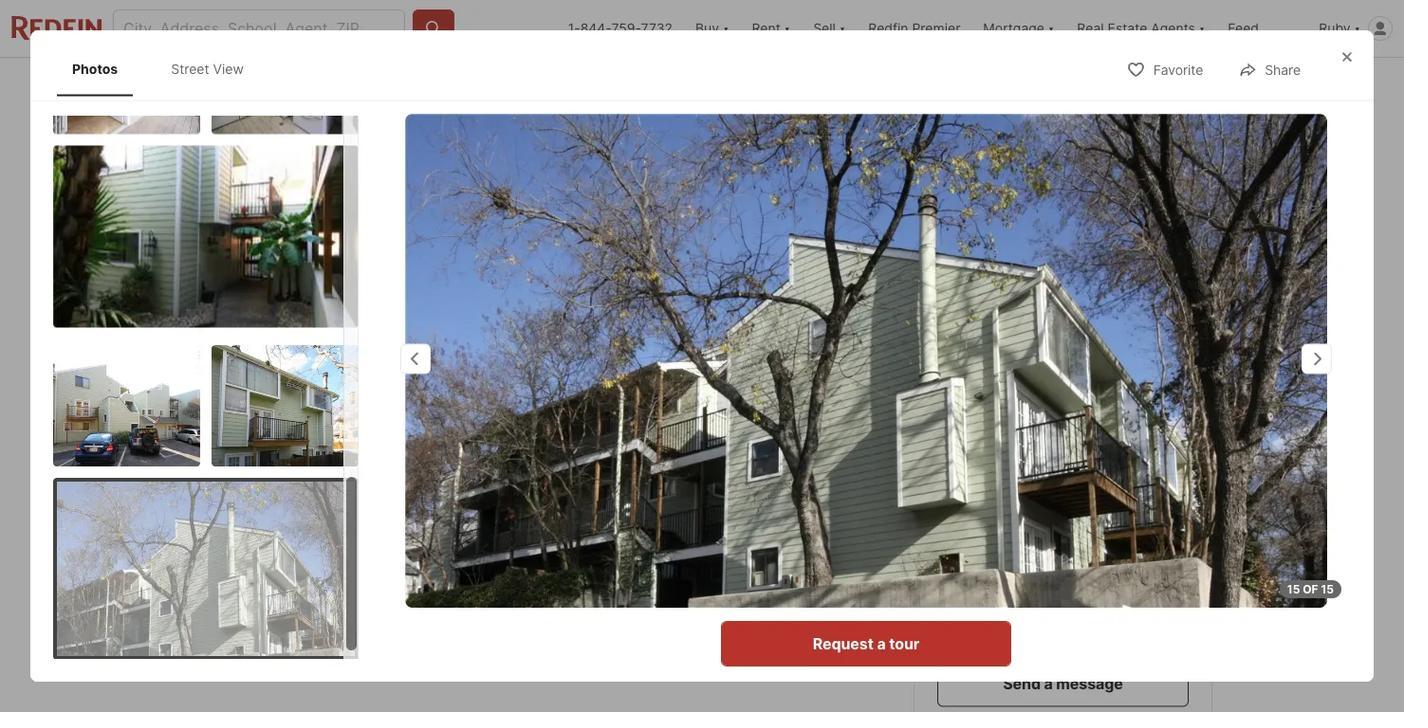 Task type: vqa. For each thing, say whether or not it's contained in the screenshot.


Task type: locate. For each thing, give the bounding box(es) containing it.
1 , from the left
[[356, 492, 360, 511]]

1 vertical spatial tour
[[890, 635, 920, 654]]

1600 west ave unit 20 image
[[405, 114, 1328, 608]]

tour
[[1087, 615, 1117, 633], [890, 635, 920, 654]]

1 for 1 baths
[[431, 528, 442, 555]]

a/c
[[205, 623, 225, 637]]

0 horizontal spatial view
[[213, 61, 244, 77]]

1 horizontal spatial 1
[[431, 528, 442, 555]]

15 right 'of'
[[1322, 583, 1335, 597]]

a inside dialog
[[877, 635, 886, 654]]

0 horizontal spatial ave
[[274, 492, 300, 511]]

tx
[[418, 492, 437, 511]]

0 horizontal spatial share
[[1159, 75, 1195, 92]]

west inside 1600 west ave unit 20
[[1069, 524, 1117, 547]]

15 inside 15 photos button
[[1117, 425, 1132, 441]]

1 inside 1 baths
[[431, 528, 442, 555]]

beds
[[349, 557, 385, 576]]

0 horizontal spatial unit
[[304, 492, 333, 511]]

1 horizontal spatial a
[[1045, 675, 1053, 694]]

0 vertical spatial west
[[233, 492, 269, 511]]

0 vertical spatial 1600
[[194, 492, 229, 511]]

20 for 1600 west ave unit 20
[[980, 552, 1005, 576]]

1 up baths
[[431, 528, 442, 555]]

0 horizontal spatial tour
[[890, 635, 920, 654]]

view inside street view tab
[[213, 61, 244, 77]]

0 horizontal spatial street view
[[171, 61, 244, 77]]

1 horizontal spatial unit
[[938, 552, 976, 576]]

0 horizontal spatial request
[[813, 635, 874, 654]]

redfin
[[869, 20, 909, 37]]

tab list
[[53, 42, 278, 96], [194, 58, 766, 107]]

0 horizontal spatial west
[[233, 492, 269, 511]]

1 horizontal spatial share
[[1266, 62, 1301, 78]]

1
[[349, 528, 360, 555], [431, 528, 442, 555]]

unit down contact
[[938, 552, 976, 576]]

baths
[[431, 557, 472, 576]]

, left tx
[[409, 492, 413, 511]]

view down "city, address, school, agent, zip" search box
[[213, 61, 244, 77]]

view
[[213, 61, 244, 77], [294, 425, 326, 441]]

request a tour button
[[938, 601, 1189, 647], [721, 622, 1012, 667]]

1 horizontal spatial view
[[294, 425, 326, 441]]

tab list containing photos
[[53, 42, 278, 96]]

1 vertical spatial view
[[294, 425, 326, 441]]

1600
[[194, 492, 229, 511], [1017, 524, 1065, 547]]

,
[[356, 492, 360, 511], [409, 492, 413, 511]]

0 vertical spatial unit
[[304, 492, 333, 511]]

request inside request a tour dialog
[[813, 635, 874, 654]]

1 up beds
[[349, 528, 360, 555]]

1 vertical spatial ave
[[1122, 524, 1157, 547]]

map entry image
[[789, 491, 884, 586]]

1 baths
[[431, 528, 472, 576]]

1 tab from the left
[[331, 62, 447, 107]]

a
[[1074, 615, 1083, 633], [877, 635, 886, 654], [1045, 675, 1053, 694]]

0 horizontal spatial request a tour
[[813, 635, 920, 654]]

1 vertical spatial request a tour
[[813, 635, 920, 654]]

request a tour dialog
[[30, 13, 1374, 683]]

20 down contact
[[980, 552, 1005, 576]]

1 inside 1 beds
[[349, 528, 360, 555]]

share
[[1266, 62, 1301, 78], [1159, 75, 1195, 92]]

20 inside 1600 west ave unit 20
[[980, 552, 1005, 576]]

1 vertical spatial request
[[813, 635, 874, 654]]

0 horizontal spatial share button
[[1117, 63, 1211, 102]]

2 vertical spatial a
[[1045, 675, 1053, 694]]

1 horizontal spatial street view
[[252, 425, 326, 441]]

0 vertical spatial street
[[171, 61, 209, 77]]

0 vertical spatial 20
[[338, 492, 356, 511]]

1 horizontal spatial ave
[[1122, 524, 1157, 547]]

share inside request a tour dialog
[[1266, 62, 1301, 78]]

ave
[[274, 492, 300, 511], [1122, 524, 1157, 547]]

1 vertical spatial street view
[[252, 425, 326, 441]]

unit for 1600 west ave unit 20
[[938, 552, 976, 576]]

ft
[[541, 558, 555, 576]]

0 horizontal spatial 20
[[338, 492, 356, 511]]

1600 inside 1600 west ave unit 20
[[1017, 524, 1065, 547]]

image image
[[194, 111, 907, 467], [914, 111, 1211, 285], [53, 146, 359, 328], [914, 293, 1211, 467], [53, 346, 200, 467], [212, 346, 359, 467], [57, 483, 355, 657]]

ave for 1600 west ave unit 20 , austin , tx 78701
[[274, 492, 300, 511]]

/mo
[[262, 528, 304, 555]]

street view
[[171, 61, 244, 77], [252, 425, 326, 441]]

unit inside 1600 west ave unit 20
[[938, 552, 976, 576]]

0 horizontal spatial 1
[[349, 528, 360, 555]]

0 horizontal spatial street
[[171, 61, 209, 77]]

view inside 'street view' button
[[294, 425, 326, 441]]

1-844-759-7732 link
[[568, 20, 673, 37]]

1 vertical spatial a
[[877, 635, 886, 654]]

1 horizontal spatial west
[[1069, 524, 1117, 547]]

street inside 'street view' button
[[252, 425, 291, 441]]

west for 1600 west ave unit 20
[[1069, 524, 1117, 547]]

0 vertical spatial street view
[[171, 61, 244, 77]]

1 horizontal spatial street
[[252, 425, 291, 441]]

15 for 15 of 15
[[1288, 583, 1301, 597]]

20 left "austin"
[[338, 492, 356, 511]]

1 horizontal spatial request
[[1010, 615, 1071, 633]]

street view inside tab
[[171, 61, 244, 77]]

street
[[171, 61, 209, 77], [252, 425, 291, 441]]

price
[[194, 557, 230, 576]]

15 photos
[[1117, 425, 1180, 441]]

1 vertical spatial 1600
[[1017, 524, 1065, 547]]

1 vertical spatial 20
[[980, 552, 1005, 576]]

15 of 15
[[1288, 583, 1335, 597]]

1 horizontal spatial 15
[[1288, 583, 1301, 597]]

1 horizontal spatial 20
[[980, 552, 1005, 576]]

15 photos button
[[1074, 414, 1196, 452]]

, left "austin"
[[356, 492, 360, 511]]

request
[[1010, 615, 1071, 633], [813, 635, 874, 654]]

15 left 'of'
[[1288, 583, 1301, 597]]

0 horizontal spatial a
[[877, 635, 886, 654]]

dishwasher
[[252, 623, 314, 637]]

premier
[[913, 20, 961, 37]]

unit
[[304, 492, 333, 511], [938, 552, 976, 576]]

street view up 1600 west ave unit 20 , austin , tx 78701 on the bottom
[[252, 425, 326, 441]]

15 left the photos in the right bottom of the page
[[1117, 425, 1132, 441]]

redfin premier
[[869, 20, 961, 37]]

1 horizontal spatial ,
[[409, 492, 413, 511]]

0 horizontal spatial 15
[[1117, 425, 1132, 441]]

submit search image
[[424, 19, 443, 38]]

20 for 1600 west ave unit 20 , austin , tx 78701
[[338, 492, 356, 511]]

1 vertical spatial west
[[1069, 524, 1117, 547]]

of
[[1303, 583, 1319, 597]]

0 horizontal spatial 1600
[[194, 492, 229, 511]]

1 horizontal spatial tour
[[1087, 615, 1117, 633]]

2 1 from the left
[[431, 528, 442, 555]]

tab
[[331, 62, 447, 107], [447, 62, 531, 107], [531, 62, 647, 107], [647, 62, 751, 107]]

tour inside request a tour dialog
[[890, 635, 920, 654]]

15
[[1117, 425, 1132, 441], [1288, 583, 1301, 597], [1322, 583, 1335, 597]]

0 horizontal spatial ,
[[356, 492, 360, 511]]

0 vertical spatial ave
[[274, 492, 300, 511]]

redfin premier button
[[857, 0, 972, 57]]

1 1 from the left
[[349, 528, 360, 555]]

west
[[233, 492, 269, 511], [1069, 524, 1117, 547]]

0 vertical spatial a
[[1074, 615, 1083, 633]]

1 horizontal spatial 1600
[[1017, 524, 1065, 547]]

2 tab from the left
[[447, 62, 531, 107]]

1 horizontal spatial request a tour
[[1010, 615, 1117, 633]]

send a message button
[[938, 662, 1189, 708]]

1 for 1 beds
[[349, 528, 360, 555]]

20
[[338, 492, 356, 511], [980, 552, 1005, 576]]

0 vertical spatial view
[[213, 61, 244, 77]]

view up 1600 west ave unit 20 , austin , tx 78701 on the bottom
[[294, 425, 326, 441]]

request a tour
[[1010, 615, 1117, 633], [813, 635, 920, 654]]

unit left "austin"
[[304, 492, 333, 511]]

1 vertical spatial street
[[252, 425, 291, 441]]

street inside street view tab
[[171, 61, 209, 77]]

0 vertical spatial request
[[1010, 615, 1071, 633]]

photos
[[1135, 425, 1180, 441]]

1 vertical spatial unit
[[938, 552, 976, 576]]

west for 1600 west ave unit 20 , austin , tx 78701
[[233, 492, 269, 511]]

street view down "city, address, school, agent, zip" search box
[[171, 61, 244, 77]]

ave inside 1600 west ave unit 20
[[1122, 524, 1157, 547]]

share button
[[1223, 50, 1318, 89], [1117, 63, 1211, 102]]

$1,120
[[194, 528, 262, 555]]



Task type: describe. For each thing, give the bounding box(es) containing it.
1 horizontal spatial share button
[[1223, 50, 1318, 89]]

tab list inside request a tour dialog
[[53, 42, 278, 96]]

view for 'street view' button
[[294, 425, 326, 441]]

feed
[[1229, 20, 1260, 37]]

patio/balcony
[[341, 623, 415, 637]]

15 for 15 photos
[[1117, 425, 1132, 441]]

1 beds
[[349, 528, 385, 576]]

1600 for 1600 west ave unit 20 , austin , tx 78701
[[194, 492, 229, 511]]

street view button
[[209, 414, 342, 452]]

sq
[[518, 558, 536, 576]]

contact
[[938, 524, 1017, 547]]

street for tab list containing photos
[[171, 61, 209, 77]]

favorite button
[[1111, 50, 1220, 89]]

view for tab list containing photos
[[213, 61, 244, 77]]

1600 west ave unit 20
[[938, 524, 1157, 576]]

send
[[1004, 675, 1041, 694]]

759-
[[612, 20, 641, 37]]

photos
[[72, 61, 118, 77]]

a inside button
[[1045, 675, 1053, 694]]

request a tour inside dialog
[[813, 635, 920, 654]]

City, Address, School, Agent, ZIP search field
[[113, 9, 405, 47]]

message
[[1057, 675, 1124, 694]]

1600 for 1600 west ave unit 20
[[1017, 524, 1065, 547]]

photos tab
[[57, 46, 133, 93]]

844-
[[581, 20, 612, 37]]

400 sq ft
[[518, 528, 562, 576]]

1-844-759-7732
[[568, 20, 673, 37]]

$1,120 /mo price
[[194, 528, 304, 576]]

austin
[[364, 492, 409, 511]]

7732
[[641, 20, 673, 37]]

street view tab
[[156, 46, 259, 93]]

2 , from the left
[[409, 492, 413, 511]]

2 horizontal spatial 15
[[1322, 583, 1335, 597]]

2 horizontal spatial a
[[1074, 615, 1083, 633]]

0 vertical spatial tour
[[1087, 615, 1117, 633]]

3 tab from the left
[[531, 62, 647, 107]]

send a message
[[1004, 675, 1124, 694]]

4 tab from the left
[[647, 62, 751, 107]]

street for 'street view' button
[[252, 425, 291, 441]]

1600 west ave unit 20 , austin , tx 78701
[[194, 492, 484, 511]]

0 vertical spatial request a tour
[[1010, 615, 1117, 633]]

street view inside button
[[252, 425, 326, 441]]

ave for 1600 west ave unit 20
[[1122, 524, 1157, 547]]

favorite
[[1154, 62, 1204, 78]]

unit for 1600 west ave unit 20 , austin , tx 78701
[[304, 492, 333, 511]]

1-
[[568, 20, 581, 37]]

feed button
[[1217, 0, 1308, 57]]

78701
[[441, 492, 484, 511]]

400
[[518, 528, 562, 555]]



